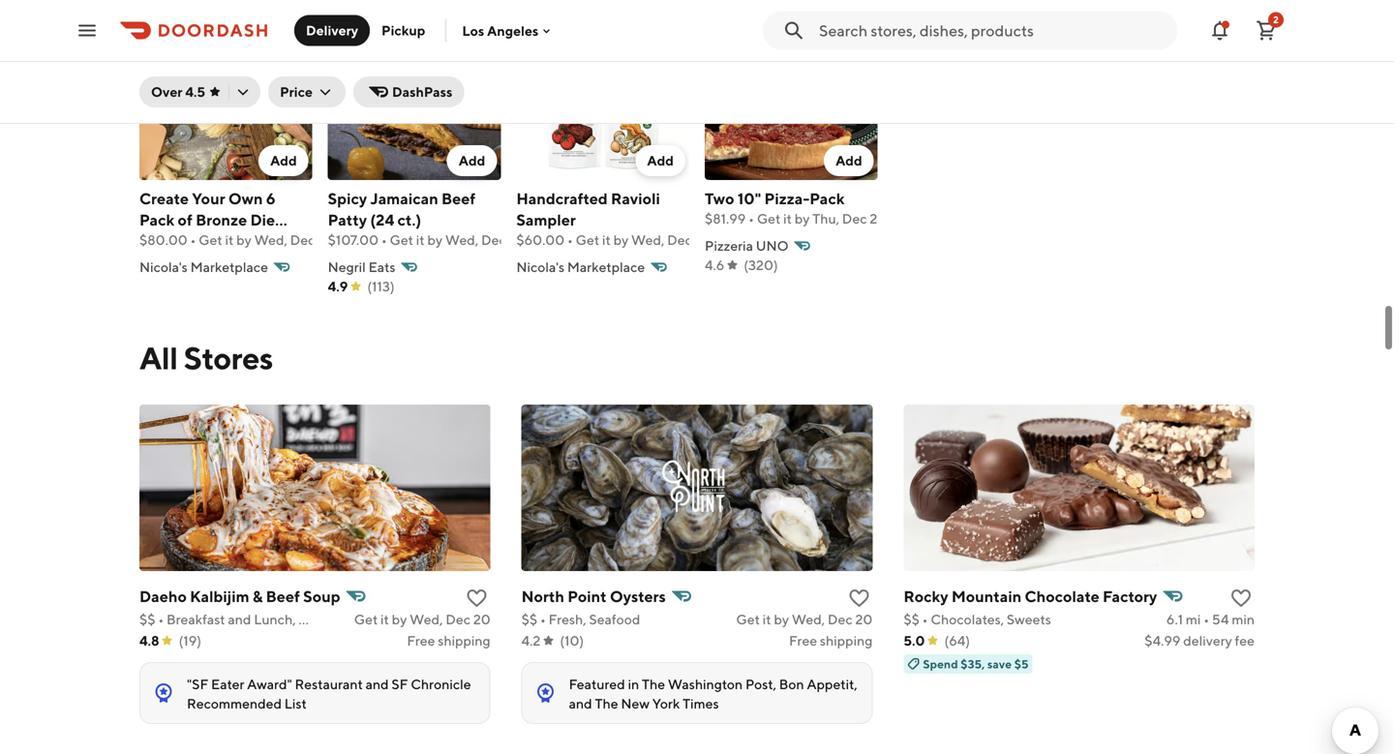 Task type: locate. For each thing, give the bounding box(es) containing it.
1 click to add this store to your saved list image from the left
[[465, 587, 489, 610]]

4 add from the left
[[836, 152, 862, 168]]

and
[[228, 611, 251, 627], [366, 676, 389, 692], [569, 696, 592, 712]]

dec left $107.00
[[290, 232, 315, 248]]

pasta
[[183, 232, 223, 250]]

get it by wed, dec 20 down click to add this store to your saved list icon
[[736, 611, 873, 627]]

by
[[795, 211, 810, 227], [236, 232, 251, 248], [427, 232, 443, 248], [613, 232, 629, 248], [392, 611, 407, 627], [774, 611, 789, 627]]

0 horizontal spatial get it by wed, dec 20
[[354, 611, 490, 627]]

1 horizontal spatial the
[[642, 676, 665, 692]]

it inside two 10" pizza-pack $81.99 • get it by thu, dec 21
[[783, 211, 792, 227]]

it down ct.)
[[416, 232, 425, 248]]

wed, inside spicy jamaican beef patty (24 ct.) $107.00 • get it by wed, dec 20
[[445, 232, 478, 248]]

and down daeho kalbijim & beef soup on the bottom of the page
[[228, 611, 251, 627]]

it down pizza-
[[783, 211, 792, 227]]

the right in
[[642, 676, 665, 692]]

get right dinner
[[354, 611, 378, 627]]

spend $35, save $5
[[923, 657, 1029, 671]]

2 horizontal spatial $$
[[904, 611, 920, 627]]

get it by wed, dec 20 up chronicle
[[354, 611, 490, 627]]

breakfast
[[167, 611, 225, 627]]

dashpass button
[[353, 76, 464, 107]]

free up chronicle
[[407, 633, 435, 649]]

54
[[1212, 611, 1229, 627]]

2 horizontal spatial and
[[569, 696, 592, 712]]

21
[[870, 211, 883, 227]]

list
[[284, 696, 307, 712]]

chronicle
[[411, 676, 471, 692]]

0 horizontal spatial shipping
[[438, 633, 490, 649]]

beef
[[441, 189, 476, 208], [266, 587, 300, 606]]

0 horizontal spatial pack
[[139, 211, 174, 229]]

patty
[[328, 211, 367, 229]]

your
[[192, 189, 225, 208]]

4.6
[[705, 257, 724, 273]]

add up 6
[[270, 152, 297, 168]]

new
[[621, 696, 650, 712]]

and inside "sf eater award" restaurant and sf chronicle recommended list
[[366, 676, 389, 692]]

nicola's marketplace down pasta
[[139, 259, 268, 275]]

nicola's down fresh
[[139, 259, 188, 275]]

1 horizontal spatial nicola's
[[516, 259, 564, 275]]

handcrafted ravioli sampler $60.00 • get it by wed, dec 20
[[516, 189, 712, 248]]

2 $$ from the left
[[521, 611, 537, 627]]

2 click to add this store to your saved list image from the left
[[1229, 587, 1253, 610]]

over 4.5 button
[[139, 76, 260, 107]]

2 shipping from the left
[[820, 633, 873, 649]]

20 down sampler
[[509, 232, 526, 248]]

min
[[1232, 611, 1255, 627]]

0 vertical spatial the
[[642, 676, 665, 692]]

free shipping up chronicle
[[407, 633, 490, 649]]

it inside spicy jamaican beef patty (24 ct.) $107.00 • get it by wed, dec 20
[[416, 232, 425, 248]]

$$ up 4.8
[[139, 611, 155, 627]]

get down sampler
[[576, 232, 599, 248]]

los angeles
[[462, 23, 539, 38]]

get inside two 10" pizza-pack $81.99 • get it by thu, dec 21
[[757, 211, 781, 227]]

by inside two 10" pizza-pack $81.99 • get it by thu, dec 21
[[795, 211, 810, 227]]

$4.99
[[1145, 633, 1180, 649]]

marketplace for handcrafted ravioli sampler
[[567, 259, 645, 275]]

get
[[757, 211, 781, 227], [199, 232, 222, 248], [390, 232, 413, 248], [576, 232, 599, 248], [354, 611, 378, 627], [736, 611, 760, 627]]

shipping up chronicle
[[438, 633, 490, 649]]

over
[[151, 84, 182, 100]]

1 nicola's marketplace from the left
[[139, 259, 268, 275]]

• down "(24"
[[381, 232, 387, 248]]

add
[[270, 152, 297, 168], [459, 152, 485, 168], [647, 152, 674, 168], [836, 152, 862, 168]]

1 horizontal spatial pack
[[810, 189, 845, 208]]

and left sf
[[366, 676, 389, 692]]

1 add from the left
[[270, 152, 297, 168]]

2 marketplace from the left
[[567, 259, 645, 275]]

1 horizontal spatial free
[[789, 633, 817, 649]]

the down featured
[[595, 696, 618, 712]]

2 free shipping from the left
[[789, 633, 873, 649]]

pickup button
[[370, 15, 437, 46]]

wed, left the $60.00
[[445, 232, 478, 248]]

(64)
[[944, 633, 970, 649]]

seafood
[[589, 611, 640, 627]]

all
[[139, 340, 178, 376]]

jamaican
[[370, 189, 438, 208]]

north
[[521, 587, 564, 606]]

2 nicola's marketplace from the left
[[516, 259, 645, 275]]

1 vertical spatial the
[[595, 696, 618, 712]]

marketplace down handcrafted ravioli sampler $60.00 • get it by wed, dec 20
[[567, 259, 645, 275]]

0 vertical spatial beef
[[441, 189, 476, 208]]

• down 10"
[[748, 211, 754, 227]]

it up post,
[[763, 611, 771, 627]]

$35,
[[961, 657, 985, 671]]

0 horizontal spatial marketplace
[[190, 259, 268, 275]]

get down bronze
[[199, 232, 222, 248]]

over 4.5
[[151, 84, 205, 100]]

get inside spicy jamaican beef patty (24 ct.) $107.00 • get it by wed, dec 20
[[390, 232, 413, 248]]

"sf eater award" restaurant and sf chronicle recommended list
[[187, 676, 471, 712]]

1 horizontal spatial $$
[[521, 611, 537, 627]]

wed, down die
[[254, 232, 287, 248]]

1 marketplace from the left
[[190, 259, 268, 275]]

of
[[178, 211, 192, 229]]

shipping for north point oysters
[[820, 633, 873, 649]]

20 up 4.6
[[695, 232, 712, 248]]

click to add this store to your saved list image
[[847, 587, 871, 610]]

$$ for north point oysters
[[521, 611, 537, 627]]

5.0
[[904, 633, 925, 649]]

(24
[[370, 211, 394, 229]]

it inside handcrafted ravioli sampler $60.00 • get it by wed, dec 20
[[602, 232, 611, 248]]

beef up lunch,
[[266, 587, 300, 606]]

get it by wed, dec 20 for daeho kalbijim & beef soup
[[354, 611, 490, 627]]

soup
[[303, 587, 340, 606]]

•
[[748, 211, 754, 227], [190, 232, 196, 248], [381, 232, 387, 248], [567, 232, 573, 248], [158, 611, 164, 627], [540, 611, 546, 627], [922, 611, 928, 627], [1204, 611, 1209, 627]]

click to add this store to your saved list image left north
[[465, 587, 489, 610]]

1 horizontal spatial click to add this store to your saved list image
[[1229, 587, 1253, 610]]

0 horizontal spatial $$
[[139, 611, 155, 627]]

get down pizza-
[[757, 211, 781, 227]]

1 horizontal spatial and
[[366, 676, 389, 692]]

3 $$ from the left
[[904, 611, 920, 627]]

• down daeho
[[158, 611, 164, 627]]

delivery
[[1183, 633, 1232, 649]]

1 vertical spatial beef
[[266, 587, 300, 606]]

shipping down click to add this store to your saved list icon
[[820, 633, 873, 649]]

Store search: begin typing to search for stores available on DoorDash text field
[[819, 20, 1166, 41]]

1 horizontal spatial marketplace
[[567, 259, 645, 275]]

0 horizontal spatial free shipping
[[407, 633, 490, 649]]

1 horizontal spatial get it by wed, dec 20
[[736, 611, 873, 627]]

sweets
[[1007, 611, 1051, 627]]

marketplace
[[190, 259, 268, 275], [567, 259, 645, 275]]

add up thu,
[[836, 152, 862, 168]]

2
[[1273, 14, 1279, 25]]

$81.99
[[705, 211, 746, 227]]

1 vertical spatial and
[[366, 676, 389, 692]]

10"
[[738, 189, 761, 208]]

free shipping up appetit,
[[789, 633, 873, 649]]

0 horizontal spatial and
[[228, 611, 251, 627]]

click to add this store to your saved list image for daeho kalbijim & beef soup
[[465, 587, 489, 610]]

"sf
[[187, 676, 208, 692]]

$$ up 4.2 at the bottom
[[521, 611, 537, 627]]

fresh,
[[549, 611, 586, 627]]

2 nicola's from the left
[[516, 259, 564, 275]]

dec inside handcrafted ravioli sampler $60.00 • get it by wed, dec 20
[[667, 232, 692, 248]]

washington
[[668, 676, 743, 692]]

and down featured
[[569, 696, 592, 712]]

it down handcrafted
[[602, 232, 611, 248]]

0 vertical spatial and
[[228, 611, 251, 627]]

it
[[783, 211, 792, 227], [225, 232, 234, 248], [416, 232, 425, 248], [602, 232, 611, 248], [381, 611, 389, 627], [763, 611, 771, 627]]

(320)
[[744, 257, 778, 273]]

&
[[253, 587, 263, 606]]

$$ up 5.0
[[904, 611, 920, 627]]

delivery button
[[294, 15, 370, 46]]

20 down click to add this store to your saved list icon
[[855, 611, 873, 627]]

nicola's down the $60.00
[[516, 259, 564, 275]]

0 horizontal spatial click to add this store to your saved list image
[[465, 587, 489, 610]]

1 free from the left
[[407, 633, 435, 649]]

1 get it by wed, dec 20 from the left
[[354, 611, 490, 627]]

wed, down ravioli
[[631, 232, 664, 248]]

beef right jamaican
[[441, 189, 476, 208]]

pizzeria uno
[[705, 238, 789, 254]]

0 horizontal spatial beef
[[266, 587, 300, 606]]

1 horizontal spatial shipping
[[820, 633, 873, 649]]

1 horizontal spatial free shipping
[[789, 633, 873, 649]]

add up spicy jamaican beef patty (24 ct.) $107.00 • get it by wed, dec 20
[[459, 152, 485, 168]]

free up bon at the bottom of the page
[[789, 633, 817, 649]]

north point oysters
[[521, 587, 666, 606]]

free shipping for north point oysters
[[789, 633, 873, 649]]

2 get it by wed, dec 20 from the left
[[736, 611, 873, 627]]

los angeles button
[[462, 23, 554, 38]]

dec left the $60.00
[[481, 232, 506, 248]]

by up sf
[[392, 611, 407, 627]]

add button
[[259, 145, 308, 176], [447, 145, 497, 176], [447, 145, 497, 176], [635, 145, 685, 176], [635, 145, 685, 176], [824, 145, 874, 176]]

1 shipping from the left
[[438, 633, 490, 649]]

1 horizontal spatial nicola's marketplace
[[516, 259, 645, 275]]

• inside handcrafted ravioli sampler $60.00 • get it by wed, dec 20
[[567, 232, 573, 248]]

2 free from the left
[[789, 633, 817, 649]]

nicola's marketplace for create your own 6 pack of bronze die fresh pasta
[[139, 259, 268, 275]]

the
[[642, 676, 665, 692], [595, 696, 618, 712]]

by down ravioli
[[613, 232, 629, 248]]

1 free shipping from the left
[[407, 633, 490, 649]]

• right the $60.00
[[567, 232, 573, 248]]

dec left 21
[[842, 211, 867, 227]]

dec inside spicy jamaican beef patty (24 ct.) $107.00 • get it by wed, dec 20
[[481, 232, 506, 248]]

dec left pizzeria
[[667, 232, 692, 248]]

by inside spicy jamaican beef patty (24 ct.) $107.00 • get it by wed, dec 20
[[427, 232, 443, 248]]

3 add from the left
[[647, 152, 674, 168]]

stores
[[184, 340, 273, 376]]

• down rocky at the right of page
[[922, 611, 928, 627]]

post,
[[745, 676, 776, 692]]

add up ravioli
[[647, 152, 674, 168]]

open menu image
[[76, 19, 99, 42]]

0 horizontal spatial free
[[407, 633, 435, 649]]

fee
[[1235, 633, 1255, 649]]

click to add this store to your saved list image
[[465, 587, 489, 610], [1229, 587, 1253, 610]]

save
[[987, 657, 1012, 671]]

1 $$ from the left
[[139, 611, 155, 627]]

pack up thu,
[[810, 189, 845, 208]]

pack up the '$80.00'
[[139, 211, 174, 229]]

1 vertical spatial pack
[[139, 211, 174, 229]]

1 horizontal spatial beef
[[441, 189, 476, 208]]

click to add this store to your saved list image up min
[[1229, 587, 1253, 610]]

marketplace down the $80.00 • get it by wed, dec 20
[[190, 259, 268, 275]]

nicola's for handcrafted ravioli sampler
[[516, 259, 564, 275]]

by inside handcrafted ravioli sampler $60.00 • get it by wed, dec 20
[[613, 232, 629, 248]]

nicola's
[[139, 259, 188, 275], [516, 259, 564, 275]]

oysters
[[610, 587, 666, 606]]

0 vertical spatial pack
[[810, 189, 845, 208]]

it down bronze
[[225, 232, 234, 248]]

by left thu,
[[795, 211, 810, 227]]

price button
[[268, 76, 346, 107]]

$$
[[139, 611, 155, 627], [521, 611, 537, 627], [904, 611, 920, 627]]

0 horizontal spatial nicola's
[[139, 259, 188, 275]]

1 nicola's from the left
[[139, 259, 188, 275]]

• right mi
[[1204, 611, 1209, 627]]

free shipping for daeho kalbijim & beef soup
[[407, 633, 490, 649]]

by down jamaican
[[427, 232, 443, 248]]

6
[[266, 189, 276, 208]]

daeho kalbijim & beef soup
[[139, 587, 340, 606]]

get down ct.)
[[390, 232, 413, 248]]

2 vertical spatial and
[[569, 696, 592, 712]]

nicola's marketplace down the $60.00
[[516, 259, 645, 275]]

0 horizontal spatial nicola's marketplace
[[139, 259, 268, 275]]



Task type: describe. For each thing, give the bounding box(es) containing it.
(19)
[[179, 633, 201, 649]]

ct.)
[[397, 211, 421, 229]]

20 down patty
[[318, 232, 335, 248]]

bon
[[779, 676, 804, 692]]

$60.00
[[516, 232, 565, 248]]

• inside spicy jamaican beef patty (24 ct.) $107.00 • get it by wed, dec 20
[[381, 232, 387, 248]]

recommended
[[187, 696, 282, 712]]

angeles
[[487, 23, 539, 38]]

click to add this store to your saved list image for rocky mountain chocolate factory
[[1229, 587, 1253, 610]]

dec up chronicle
[[446, 611, 471, 627]]

0 horizontal spatial the
[[595, 696, 618, 712]]

spicy jamaican beef patty (24 ct.) $107.00 • get it by wed, dec 20
[[328, 189, 526, 248]]

mi
[[1186, 611, 1201, 627]]

wed, up chronicle
[[410, 611, 443, 627]]

$$ for rocky mountain chocolate factory
[[904, 611, 920, 627]]

point
[[568, 587, 607, 606]]

negril
[[328, 259, 366, 275]]

price
[[280, 84, 313, 100]]

rocky mountain chocolate factory
[[904, 587, 1157, 606]]

pickup
[[381, 22, 425, 38]]

$$ • fresh, seafood
[[521, 611, 640, 627]]

get inside handcrafted ravioli sampler $60.00 • get it by wed, dec 20
[[576, 232, 599, 248]]

notification bell image
[[1208, 19, 1231, 42]]

dec inside two 10" pizza-pack $81.99 • get it by thu, dec 21
[[842, 211, 867, 227]]

$80.00
[[139, 232, 188, 248]]

pack inside create your own 6 pack of bronze die fresh pasta
[[139, 211, 174, 229]]

it right dinner
[[381, 611, 389, 627]]

die
[[250, 211, 275, 229]]

award"
[[247, 676, 292, 692]]

pack inside two 10" pizza-pack $81.99 • get it by thu, dec 21
[[810, 189, 845, 208]]

$4.99 delivery fee
[[1145, 633, 1255, 649]]

• down north
[[540, 611, 546, 627]]

eater
[[211, 676, 244, 692]]

handcrafted
[[516, 189, 608, 208]]

eats
[[368, 259, 395, 275]]

20 inside handcrafted ravioli sampler $60.00 • get it by wed, dec 20
[[695, 232, 712, 248]]

chocolate
[[1025, 587, 1099, 606]]

daeho
[[139, 587, 187, 606]]

create
[[139, 189, 189, 208]]

featured
[[569, 676, 625, 692]]

appetit,
[[807, 676, 858, 692]]

wed, inside handcrafted ravioli sampler $60.00 • get it by wed, dec 20
[[631, 232, 664, 248]]

(10)
[[560, 633, 584, 649]]

two
[[705, 189, 734, 208]]

4.8
[[139, 633, 159, 649]]

delivery
[[306, 22, 358, 38]]

6.1
[[1166, 611, 1183, 627]]

and inside featured in the washington post, bon appetit, and the new york times
[[569, 696, 592, 712]]

kalbijim
[[190, 587, 249, 606]]

pizzeria
[[705, 238, 753, 254]]

free for north point oysters
[[789, 633, 817, 649]]

• down of
[[190, 232, 196, 248]]

restaurant
[[295, 676, 363, 692]]

4.9
[[328, 278, 348, 294]]

los
[[462, 23, 484, 38]]

fresh
[[139, 232, 180, 250]]

beef inside spicy jamaican beef patty (24 ct.) $107.00 • get it by wed, dec 20
[[441, 189, 476, 208]]

two 10" pizza-pack $81.99 • get it by thu, dec 21
[[705, 189, 883, 227]]

nicola's marketplace for handcrafted ravioli sampler
[[516, 259, 645, 275]]

$107.00
[[328, 232, 379, 248]]

spend
[[923, 657, 958, 671]]

factory
[[1103, 587, 1157, 606]]

by up bon at the bottom of the page
[[774, 611, 789, 627]]

$5
[[1014, 657, 1029, 671]]

(113)
[[367, 278, 395, 294]]

york
[[652, 696, 680, 712]]

bronze
[[196, 211, 247, 229]]

uno
[[756, 238, 789, 254]]

chocolates,
[[931, 611, 1004, 627]]

4.5
[[185, 84, 205, 100]]

$$ for daeho kalbijim & beef soup
[[139, 611, 155, 627]]

spicy
[[328, 189, 367, 208]]

dec down click to add this store to your saved list icon
[[828, 611, 853, 627]]

marketplace for create your own 6 pack of bronze die fresh pasta
[[190, 259, 268, 275]]

20 inside spicy jamaican beef patty (24 ct.) $107.00 • get it by wed, dec 20
[[509, 232, 526, 248]]

4.2
[[521, 633, 541, 649]]

dinner
[[299, 611, 340, 627]]

ravioli
[[611, 189, 660, 208]]

own
[[228, 189, 263, 208]]

mountain
[[951, 587, 1022, 606]]

negril eats
[[328, 259, 395, 275]]

$$ • chocolates, sweets
[[904, 611, 1051, 627]]

rocky
[[904, 587, 948, 606]]

in
[[628, 676, 639, 692]]

• inside two 10" pizza-pack $81.99 • get it by thu, dec 21
[[748, 211, 754, 227]]

free for daeho kalbijim & beef soup
[[407, 633, 435, 649]]

get it by wed, dec 20 for north point oysters
[[736, 611, 873, 627]]

shipping for daeho kalbijim & beef soup
[[438, 633, 490, 649]]

20 left "fresh,"
[[473, 611, 490, 627]]

wed, up bon at the bottom of the page
[[792, 611, 825, 627]]

6.1 mi • 54 min
[[1166, 611, 1255, 627]]

1 items, open order cart image
[[1255, 19, 1278, 42]]

pizza-
[[764, 189, 810, 208]]

by down die
[[236, 232, 251, 248]]

nicola's for create your own 6 pack of bronze die fresh pasta
[[139, 259, 188, 275]]

lunch,
[[254, 611, 296, 627]]

times
[[683, 696, 719, 712]]

create your own 6 pack of bronze die fresh pasta
[[139, 189, 276, 250]]

all stores
[[139, 340, 273, 376]]

2 add from the left
[[459, 152, 485, 168]]

$$ • breakfast and lunch, dinner
[[139, 611, 340, 627]]

sf
[[391, 676, 408, 692]]

get up post,
[[736, 611, 760, 627]]

sampler
[[516, 211, 576, 229]]



Task type: vqa. For each thing, say whether or not it's contained in the screenshot.
bottom the The
yes



